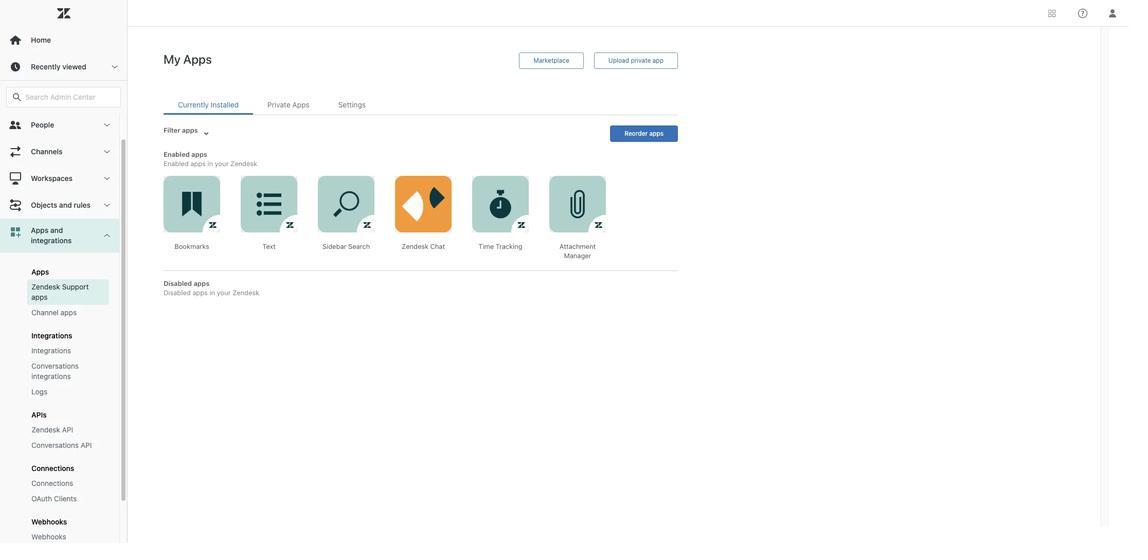 Task type: vqa. For each thing, say whether or not it's contained in the screenshot.
View reports View
no



Task type: locate. For each thing, give the bounding box(es) containing it.
integrations for 2nd the integrations element from the bottom of the "apps and integrations" group
[[31, 331, 72, 340]]

1 vertical spatial apps
[[61, 308, 77, 317]]

connections for 2nd connections element from the bottom of the "apps and integrations" group
[[31, 464, 74, 473]]

2 webhooks from the top
[[31, 533, 66, 541]]

0 vertical spatial apps
[[31, 226, 48, 235]]

channel apps
[[31, 308, 77, 317]]

None search field
[[1, 87, 126, 108]]

support
[[62, 282, 89, 291]]

1 vertical spatial conversations
[[31, 441, 79, 450]]

rules
[[74, 201, 91, 209]]

tree inside the primary element
[[0, 112, 127, 543]]

conversations inside conversations integrations element
[[31, 362, 79, 370]]

0 vertical spatial connections
[[31, 464, 74, 473]]

oauth
[[31, 494, 52, 503]]

0 vertical spatial connections element
[[31, 464, 74, 473]]

1 connections from the top
[[31, 464, 74, 473]]

zendesk api link
[[27, 422, 109, 438]]

apps for apps and integrations
[[31, 226, 48, 235]]

conversations down integrations link
[[31, 362, 79, 370]]

clients
[[54, 494, 77, 503]]

integrations
[[31, 331, 72, 340], [31, 346, 71, 355]]

1 horizontal spatial api
[[81, 441, 92, 450]]

zendesk
[[31, 282, 60, 291], [31, 426, 60, 434]]

0 vertical spatial api
[[62, 426, 73, 434]]

1 vertical spatial integrations
[[31, 372, 71, 381]]

1 vertical spatial webhooks
[[31, 533, 66, 541]]

and down objects and rules dropdown button on the left top of the page
[[50, 226, 63, 235]]

1 vertical spatial api
[[81, 441, 92, 450]]

1 zendesk from the top
[[31, 282, 60, 291]]

primary element
[[0, 0, 128, 543]]

0 vertical spatial apps
[[31, 293, 48, 302]]

1 conversations from the top
[[31, 362, 79, 370]]

and for objects
[[59, 201, 72, 209]]

zendesk for zendesk api
[[31, 426, 60, 434]]

zendesk inside zendesk support apps
[[31, 282, 60, 291]]

0 horizontal spatial api
[[62, 426, 73, 434]]

1 vertical spatial integrations element
[[31, 346, 71, 356]]

2 connections from the top
[[31, 479, 73, 488]]

connections element up the oauth clients
[[31, 478, 73, 489]]

recently viewed button
[[0, 54, 127, 80]]

help image
[[1078, 8, 1088, 18]]

and left rules
[[59, 201, 72, 209]]

0 vertical spatial integrations element
[[31, 331, 72, 340]]

tree
[[0, 112, 127, 543]]

zendesk down apps element
[[31, 282, 60, 291]]

0 vertical spatial and
[[59, 201, 72, 209]]

zendesk down apis
[[31, 426, 60, 434]]

0 vertical spatial zendesk
[[31, 282, 60, 291]]

tree containing people
[[0, 112, 127, 543]]

integrations element up conversations integrations
[[31, 346, 71, 356]]

integrations element
[[31, 331, 72, 340], [31, 346, 71, 356]]

2 conversations from the top
[[31, 441, 79, 450]]

1 horizontal spatial apps
[[61, 308, 77, 317]]

apps up the channel
[[31, 293, 48, 302]]

integrations up apps element
[[31, 236, 72, 245]]

api down zendesk api link
[[81, 441, 92, 450]]

channel apps link
[[27, 305, 109, 321]]

0 vertical spatial webhooks
[[31, 518, 67, 526]]

apps inside apps and integrations
[[31, 226, 48, 235]]

integrations
[[31, 236, 72, 245], [31, 372, 71, 381]]

apps
[[31, 226, 48, 235], [31, 268, 49, 276]]

integrations up conversations integrations
[[31, 346, 71, 355]]

connections element up "connections" link
[[31, 464, 74, 473]]

0 vertical spatial integrations
[[31, 236, 72, 245]]

apps down objects
[[31, 226, 48, 235]]

webhooks
[[31, 518, 67, 526], [31, 533, 66, 541]]

apps
[[31, 293, 48, 302], [61, 308, 77, 317]]

0 vertical spatial integrations
[[31, 331, 72, 340]]

integrations element up integrations link
[[31, 331, 72, 340]]

1 vertical spatial and
[[50, 226, 63, 235]]

objects and rules
[[31, 201, 91, 209]]

oauth clients
[[31, 494, 77, 503]]

and
[[59, 201, 72, 209], [50, 226, 63, 235]]

1 vertical spatial integrations
[[31, 346, 71, 355]]

zendesk api element
[[31, 425, 73, 435]]

1 webhooks element from the top
[[31, 518, 67, 526]]

tree item inside "tree"
[[0, 219, 119, 543]]

and inside apps and integrations
[[50, 226, 63, 235]]

2 integrations from the top
[[31, 346, 71, 355]]

1 vertical spatial connections
[[31, 479, 73, 488]]

Search Admin Center field
[[25, 93, 114, 102]]

tree item
[[0, 219, 119, 543]]

0 horizontal spatial apps
[[31, 293, 48, 302]]

2 zendesk from the top
[[31, 426, 60, 434]]

webhooks link
[[27, 529, 109, 543]]

integrations up integrations link
[[31, 331, 72, 340]]

apps down zendesk support apps link
[[61, 308, 77, 317]]

and for apps
[[50, 226, 63, 235]]

1 vertical spatial apps
[[31, 268, 49, 276]]

1 vertical spatial webhooks element
[[31, 532, 66, 542]]

connections up "connections" link
[[31, 464, 74, 473]]

1 vertical spatial connections element
[[31, 478, 73, 489]]

conversations
[[31, 362, 79, 370], [31, 441, 79, 450]]

apps inside group
[[31, 268, 49, 276]]

zendesk support apps link
[[27, 279, 109, 305]]

1 vertical spatial zendesk
[[31, 426, 60, 434]]

1 integrations from the top
[[31, 331, 72, 340]]

2 connections element from the top
[[31, 478, 73, 489]]

2 webhooks element from the top
[[31, 532, 66, 542]]

conversations down "zendesk api" element
[[31, 441, 79, 450]]

tree item containing apps and integrations
[[0, 219, 119, 543]]

connections link
[[27, 476, 109, 491]]

connections up the oauth clients
[[31, 479, 73, 488]]

connections
[[31, 464, 74, 473], [31, 479, 73, 488]]

integrations element inside integrations link
[[31, 346, 71, 356]]

none search field inside the primary element
[[1, 87, 126, 108]]

integrations up logs
[[31, 372, 71, 381]]

api for zendesk api
[[62, 426, 73, 434]]

api
[[62, 426, 73, 434], [81, 441, 92, 450]]

webhooks element
[[31, 518, 67, 526], [31, 532, 66, 542]]

2 integrations element from the top
[[31, 346, 71, 356]]

integrations inside apps and integrations dropdown button
[[31, 236, 72, 245]]

connections element
[[31, 464, 74, 473], [31, 478, 73, 489]]

0 vertical spatial webhooks element
[[31, 518, 67, 526]]

apps up zendesk support apps at the left of page
[[31, 268, 49, 276]]

integrations link
[[27, 343, 109, 359]]

and inside dropdown button
[[59, 201, 72, 209]]

channels
[[31, 147, 63, 156]]

user menu image
[[1106, 6, 1120, 20]]

zendesk products image
[[1049, 10, 1056, 17]]

conversations inside conversations api element
[[31, 441, 79, 450]]

people button
[[0, 112, 119, 138]]

recently viewed
[[31, 62, 86, 71]]

webhooks element inside webhooks link
[[31, 532, 66, 542]]

api up "conversations api" link
[[62, 426, 73, 434]]

0 vertical spatial conversations
[[31, 362, 79, 370]]

home
[[31, 36, 51, 44]]

conversations integrations element
[[31, 361, 105, 382]]



Task type: describe. For each thing, give the bounding box(es) containing it.
api for conversations api
[[81, 441, 92, 450]]

apps element
[[31, 268, 49, 276]]

people
[[31, 120, 54, 129]]

channel
[[31, 308, 59, 317]]

objects and rules button
[[0, 192, 119, 219]]

conversations integrations
[[31, 362, 79, 381]]

apis
[[31, 411, 47, 419]]

conversations for integrations
[[31, 362, 79, 370]]

integrations for the integrations element in the integrations link
[[31, 346, 71, 355]]

connections for second connections element
[[31, 479, 73, 488]]

1 integrations element from the top
[[31, 331, 72, 340]]

zendesk for zendesk support apps
[[31, 282, 60, 291]]

home button
[[0, 27, 127, 54]]

oauth clients element
[[31, 494, 77, 504]]

recently
[[31, 62, 61, 71]]

apps and integrations button
[[0, 219, 119, 253]]

workspaces
[[31, 174, 73, 183]]

integrations inside conversations integrations
[[31, 372, 71, 381]]

conversations api element
[[31, 440, 92, 451]]

objects
[[31, 201, 57, 209]]

apps inside zendesk support apps
[[31, 293, 48, 302]]

1 webhooks from the top
[[31, 518, 67, 526]]

apps for apps element
[[31, 268, 49, 276]]

oauth clients link
[[27, 491, 109, 507]]

zendesk support apps element
[[31, 282, 105, 303]]

1 connections element from the top
[[31, 464, 74, 473]]

conversations api
[[31, 441, 92, 450]]

apps and integrations group
[[0, 253, 119, 543]]

apis element
[[31, 411, 47, 419]]

channels button
[[0, 138, 119, 165]]

logs link
[[27, 384, 109, 400]]

viewed
[[62, 62, 86, 71]]

logs element
[[31, 387, 47, 397]]

apps and integrations
[[31, 226, 72, 245]]

conversations integrations link
[[27, 359, 109, 384]]

zendesk api
[[31, 426, 73, 434]]

conversations for api
[[31, 441, 79, 450]]

zendesk support apps
[[31, 282, 89, 302]]

logs
[[31, 387, 47, 396]]

workspaces button
[[0, 165, 119, 192]]

channel apps element
[[31, 308, 77, 318]]

conversations api link
[[27, 438, 109, 453]]



